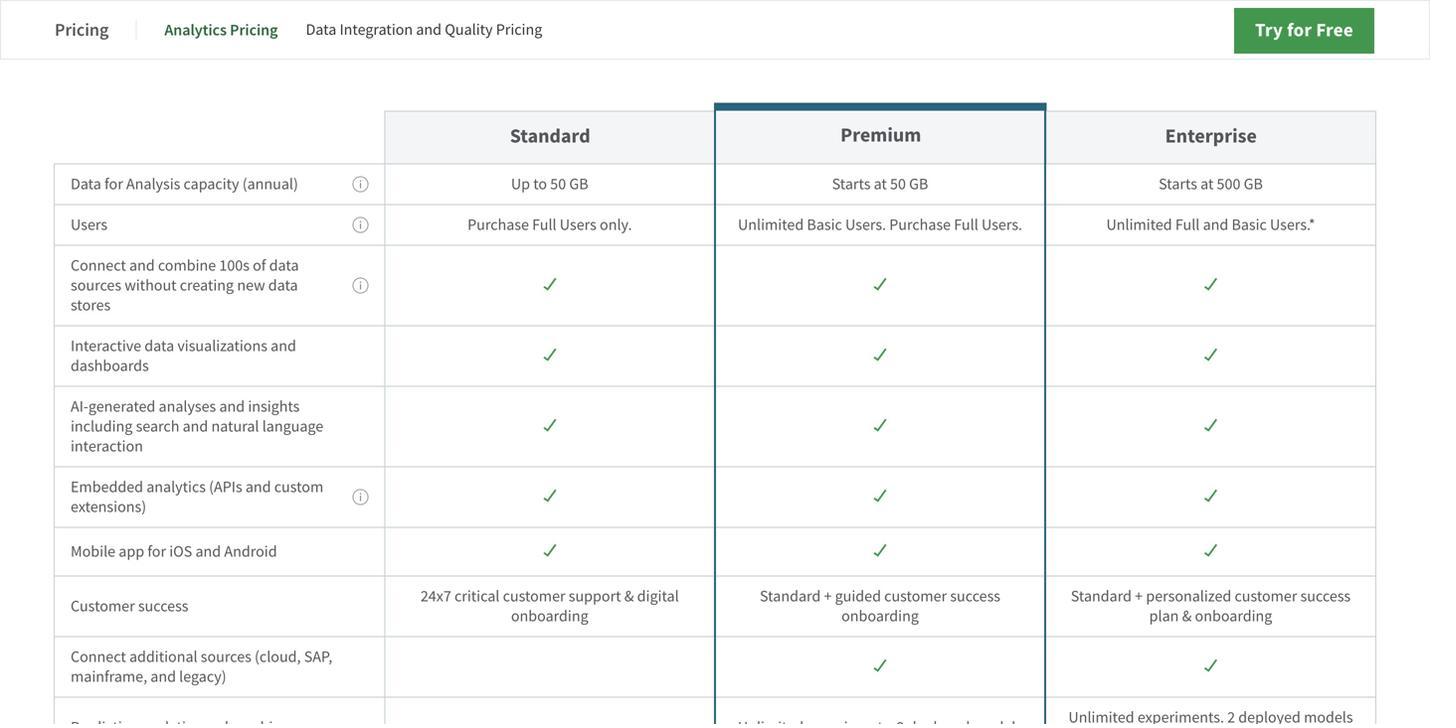 Task type: vqa. For each thing, say whether or not it's contained in the screenshot.
1st 'Purchase' from the left
yes



Task type: locate. For each thing, give the bounding box(es) containing it.
1 connect from the top
[[71, 256, 126, 276]]

& right the plan
[[1182, 607, 1192, 627]]

visualizations
[[177, 336, 267, 357]]

1 basic from the left
[[807, 215, 842, 235]]

standard + personalized customer success plan & onboarding
[[1071, 587, 1351, 627]]

standard inside standard + personalized customer success plan & onboarding
[[1071, 587, 1132, 607]]

1 tooltip image from the top
[[353, 176, 368, 193]]

try for free link
[[1234, 8, 1374, 54]]

2 unlimited from the left
[[1106, 215, 1172, 235]]

1 horizontal spatial +
[[1135, 587, 1143, 607]]

1 horizontal spatial data
[[306, 19, 336, 40]]

1 horizontal spatial standard
[[760, 587, 821, 607]]

1 horizontal spatial unlimited
[[1106, 215, 1172, 235]]

and right visualizations
[[271, 336, 296, 357]]

1 vertical spatial data
[[71, 174, 101, 194]]

customer right the guided
[[884, 587, 947, 607]]

app
[[119, 542, 144, 562]]

1 full from the left
[[532, 215, 557, 235]]

1 onboarding from the left
[[511, 607, 588, 627]]

2 horizontal spatial customer
[[1235, 587, 1297, 607]]

1 horizontal spatial customer
[[884, 587, 947, 607]]

1 at from the left
[[874, 174, 887, 194]]

data
[[306, 19, 336, 40], [71, 174, 101, 194]]

2 horizontal spatial for
[[1287, 17, 1312, 43]]

1 horizontal spatial purchase
[[889, 215, 951, 235]]

plan
[[1149, 607, 1179, 627]]

embedded
[[71, 477, 143, 498]]

data for data for analysis capacity (annual)
[[71, 174, 101, 194]]

users up stores
[[71, 215, 107, 235]]

capacity
[[184, 174, 239, 194]]

3 full from the left
[[1175, 215, 1200, 235]]

for
[[1287, 17, 1312, 43], [104, 174, 123, 194], [147, 542, 166, 562]]

gb
[[569, 174, 588, 194], [909, 174, 928, 194], [1244, 174, 1263, 194]]

at up unlimited basic users. purchase full users. at the right
[[874, 174, 887, 194]]

0 horizontal spatial users.
[[845, 215, 886, 235]]

including
[[71, 417, 133, 437]]

unlimited
[[738, 215, 804, 235], [1106, 215, 1172, 235]]

and left quality
[[416, 19, 442, 40]]

1 starts from the left
[[832, 174, 871, 194]]

unlimited image
[[874, 349, 887, 362], [543, 419, 556, 433], [874, 419, 887, 433], [1204, 419, 1217, 433], [543, 490, 556, 504], [1204, 490, 1217, 504], [543, 544, 556, 558], [1204, 544, 1217, 558]]

customer right critical
[[503, 587, 565, 607]]

combine
[[158, 256, 216, 276]]

1 horizontal spatial for
[[147, 542, 166, 562]]

0 horizontal spatial sources
[[71, 275, 121, 296]]

0 horizontal spatial purchase
[[467, 215, 529, 235]]

1 gb from the left
[[569, 174, 588, 194]]

1 50 from the left
[[550, 174, 566, 194]]

and inside connect and combine 100s of data sources without creating new data stores
[[129, 256, 155, 276]]

0 horizontal spatial standard
[[510, 123, 590, 149]]

1 horizontal spatial at
[[1200, 174, 1214, 194]]

critical
[[454, 587, 500, 607]]

unlimited for unlimited full and basic users.*
[[1106, 215, 1172, 235]]

starts for starts at 500 gb
[[1159, 174, 1197, 194]]

for left "ios"
[[147, 542, 166, 562]]

1 purchase from the left
[[467, 215, 529, 235]]

new
[[237, 275, 265, 296]]

+ left the plan
[[1135, 587, 1143, 607]]

standard
[[510, 123, 590, 149], [760, 587, 821, 607], [1071, 587, 1132, 607]]

standard up up to 50 gb
[[510, 123, 590, 149]]

data left analysis
[[71, 174, 101, 194]]

1 + from the left
[[824, 587, 832, 607]]

and left the combine
[[129, 256, 155, 276]]

to
[[533, 174, 547, 194]]

1 horizontal spatial full
[[954, 215, 978, 235]]

0 horizontal spatial 50
[[550, 174, 566, 194]]

0 horizontal spatial gb
[[569, 174, 588, 194]]

and inside embedded analytics (apis and custom extensions)
[[246, 477, 271, 498]]

+
[[824, 587, 832, 607], [1135, 587, 1143, 607]]

1 horizontal spatial starts
[[1159, 174, 1197, 194]]

users.*
[[1270, 215, 1315, 235]]

0 vertical spatial tooltip image
[[353, 176, 368, 193]]

0 vertical spatial connect
[[71, 256, 126, 276]]

at for 50
[[874, 174, 887, 194]]

+ inside standard + guided customer success onboarding
[[824, 587, 832, 607]]

2 vertical spatial for
[[147, 542, 166, 562]]

2 horizontal spatial standard
[[1071, 587, 1132, 607]]

and inside "interactive data visualizations and dashboards"
[[271, 336, 296, 357]]

2 customer from the left
[[884, 587, 947, 607]]

digital
[[637, 587, 679, 607]]

customer
[[71, 597, 135, 617]]

mobile
[[71, 542, 115, 562]]

success inside standard + personalized customer success plan & onboarding
[[1300, 587, 1351, 607]]

sources left "(cloud,"
[[201, 647, 251, 668]]

1 horizontal spatial success
[[950, 587, 1000, 607]]

1 horizontal spatial gb
[[909, 174, 928, 194]]

0 horizontal spatial for
[[104, 174, 123, 194]]

starts at 500 gb
[[1159, 174, 1263, 194]]

0 horizontal spatial starts
[[832, 174, 871, 194]]

2 horizontal spatial success
[[1300, 587, 1351, 607]]

100s
[[219, 256, 250, 276]]

stores
[[71, 295, 111, 316]]

connect down customer
[[71, 647, 126, 668]]

0 horizontal spatial customer
[[503, 587, 565, 607]]

2 horizontal spatial onboarding
[[1195, 607, 1272, 627]]

support
[[569, 587, 621, 607]]

customer for standard + personalized customer success plan & onboarding
[[1235, 587, 1297, 607]]

3 customer from the left
[[1235, 587, 1297, 607]]

+ inside standard + personalized customer success plan & onboarding
[[1135, 587, 1143, 607]]

1 vertical spatial for
[[104, 174, 123, 194]]

2 tooltip image from the top
[[353, 217, 368, 234]]

connect up stores
[[71, 256, 126, 276]]

gb up unlimited basic users. purchase full users. at the right
[[909, 174, 928, 194]]

0 vertical spatial data
[[306, 19, 336, 40]]

0 horizontal spatial users
[[71, 215, 107, 235]]

& inside standard + personalized customer success plan & onboarding
[[1182, 607, 1192, 627]]

1 horizontal spatial basic
[[1232, 215, 1267, 235]]

3 gb from the left
[[1244, 174, 1263, 194]]

2 horizontal spatial gb
[[1244, 174, 1263, 194]]

sources
[[71, 275, 121, 296], [201, 647, 251, 668]]

purchase down starts at 50 gb
[[889, 215, 951, 235]]

0 horizontal spatial at
[[874, 174, 887, 194]]

at for 500
[[1200, 174, 1214, 194]]

data
[[269, 256, 299, 276], [268, 275, 298, 296], [144, 336, 174, 357]]

and right (apis
[[246, 477, 271, 498]]

at left 500
[[1200, 174, 1214, 194]]

standard for standard + guided customer success onboarding
[[760, 587, 821, 607]]

users.
[[845, 215, 886, 235], [982, 215, 1022, 235]]

starts
[[832, 174, 871, 194], [1159, 174, 1197, 194]]

2 onboarding from the left
[[841, 607, 919, 627]]

analytics pricing
[[164, 19, 278, 40]]

2 vertical spatial tooltip image
[[353, 277, 368, 294]]

tooltip image
[[353, 176, 368, 193], [353, 217, 368, 234], [353, 277, 368, 294]]

gb right to
[[569, 174, 588, 194]]

pricing menu bar
[[55, 6, 570, 54]]

3 tooltip image from the top
[[353, 277, 368, 294]]

1 horizontal spatial onboarding
[[841, 607, 919, 627]]

1 horizontal spatial &
[[1182, 607, 1192, 627]]

1 horizontal spatial users.
[[982, 215, 1022, 235]]

sources left without
[[71, 275, 121, 296]]

50 right to
[[550, 174, 566, 194]]

2 at from the left
[[1200, 174, 1214, 194]]

at
[[874, 174, 887, 194], [1200, 174, 1214, 194]]

try
[[1255, 17, 1283, 43]]

onboarding inside standard + guided customer success onboarding
[[841, 607, 919, 627]]

0 horizontal spatial data
[[71, 174, 101, 194]]

customer
[[503, 587, 565, 607], [884, 587, 947, 607], [1235, 587, 1297, 607]]

analytics
[[164, 19, 227, 40]]

1 vertical spatial sources
[[201, 647, 251, 668]]

standard left the guided
[[760, 587, 821, 607]]

and right "ios"
[[195, 542, 221, 562]]

0 horizontal spatial onboarding
[[511, 607, 588, 627]]

0 vertical spatial sources
[[71, 275, 121, 296]]

basic left users.*
[[1232, 215, 1267, 235]]

tooltip image for of
[[353, 277, 368, 294]]

full
[[532, 215, 557, 235], [954, 215, 978, 235], [1175, 215, 1200, 235]]

3 onboarding from the left
[[1195, 607, 1272, 627]]

1 horizontal spatial sources
[[201, 647, 251, 668]]

2 + from the left
[[1135, 587, 1143, 607]]

purchase down up
[[467, 215, 529, 235]]

customer inside the 24x7 critical customer support & digital onboarding
[[503, 587, 565, 607]]

analyses
[[159, 397, 216, 417]]

interactive
[[71, 336, 141, 357]]

data inside pricing menu bar
[[306, 19, 336, 40]]

0 vertical spatial for
[[1287, 17, 1312, 43]]

standard inside standard + guided customer success onboarding
[[760, 587, 821, 607]]

and
[[416, 19, 442, 40], [1203, 215, 1228, 235], [129, 256, 155, 276], [271, 336, 296, 357], [219, 397, 245, 417], [183, 417, 208, 437], [246, 477, 271, 498], [195, 542, 221, 562], [150, 667, 176, 688]]

50 for to
[[550, 174, 566, 194]]

0 horizontal spatial pricing
[[55, 18, 109, 42]]

1 users from the left
[[71, 215, 107, 235]]

customer right personalized
[[1235, 587, 1297, 607]]

for left analysis
[[104, 174, 123, 194]]

and left legacy)
[[150, 667, 176, 688]]

2 50 from the left
[[890, 174, 906, 194]]

success inside standard + guided customer success onboarding
[[950, 587, 1000, 607]]

1 vertical spatial tooltip image
[[353, 217, 368, 234]]

50 up unlimited basic users. purchase full users. at the right
[[890, 174, 906, 194]]

2 horizontal spatial full
[[1175, 215, 1200, 235]]

quality
[[445, 19, 493, 40]]

connect inside connect and combine 100s of data sources without creating new data stores
[[71, 256, 126, 276]]

up
[[511, 174, 530, 194]]

and inside pricing menu bar
[[416, 19, 442, 40]]

2 starts from the left
[[1159, 174, 1197, 194]]

basic down starts at 50 gb
[[807, 215, 842, 235]]

(annual)
[[242, 174, 298, 194]]

for right try
[[1287, 17, 1312, 43]]

1 users. from the left
[[845, 215, 886, 235]]

1 horizontal spatial pricing
[[230, 19, 278, 40]]

starts left 500
[[1159, 174, 1197, 194]]

2 gb from the left
[[909, 174, 928, 194]]

data left integration
[[306, 19, 336, 40]]

users left the only.
[[560, 215, 597, 235]]

search
[[136, 417, 179, 437]]

1 unlimited from the left
[[738, 215, 804, 235]]

and inside connect additional sources (cloud, sap, mainframe, and legacy)
[[150, 667, 176, 688]]

pricing
[[55, 18, 109, 42], [230, 19, 278, 40], [496, 19, 542, 40]]

interaction
[[71, 437, 143, 457]]

data integration and quality pricing
[[306, 19, 542, 40]]

standard left the plan
[[1071, 587, 1132, 607]]

starts at 50 gb
[[832, 174, 928, 194]]

+ left the guided
[[824, 587, 832, 607]]

1 customer from the left
[[503, 587, 565, 607]]

starts up unlimited basic users. purchase full users. at the right
[[832, 174, 871, 194]]

and down starts at 500 gb
[[1203, 215, 1228, 235]]

and left insights
[[219, 397, 245, 417]]

up to 50 gb
[[511, 174, 588, 194]]

unlimited image
[[543, 278, 556, 292], [874, 278, 887, 292], [1204, 278, 1217, 292], [543, 349, 556, 362], [1204, 349, 1217, 362], [874, 490, 887, 504], [874, 544, 887, 558], [874, 660, 887, 674], [1204, 660, 1217, 674]]

basic
[[807, 215, 842, 235], [1232, 215, 1267, 235]]

0 horizontal spatial +
[[824, 587, 832, 607]]

ai-
[[71, 397, 88, 417]]

& left 'digital' in the left bottom of the page
[[624, 587, 634, 607]]

50
[[550, 174, 566, 194], [890, 174, 906, 194]]

data inside "interactive data visualizations and dashboards"
[[144, 336, 174, 357]]

0 horizontal spatial full
[[532, 215, 557, 235]]

gb for starts at 500 gb
[[1244, 174, 1263, 194]]

0 horizontal spatial &
[[624, 587, 634, 607]]

0 horizontal spatial unlimited
[[738, 215, 804, 235]]

customer inside standard + personalized customer success plan & onboarding
[[1235, 587, 1297, 607]]

android
[[224, 542, 277, 562]]

generated
[[88, 397, 155, 417]]

connect
[[71, 256, 126, 276], [71, 647, 126, 668]]

&
[[624, 587, 634, 607], [1182, 607, 1192, 627]]

without
[[125, 275, 177, 296]]

connect inside connect additional sources (cloud, sap, mainframe, and legacy)
[[71, 647, 126, 668]]

customer inside standard + guided customer success onboarding
[[884, 587, 947, 607]]

(cloud,
[[255, 647, 301, 668]]

0 horizontal spatial success
[[138, 597, 188, 617]]

ios
[[169, 542, 192, 562]]

2 connect from the top
[[71, 647, 126, 668]]

analytics
[[146, 477, 206, 498]]

success
[[950, 587, 1000, 607], [1300, 587, 1351, 607], [138, 597, 188, 617]]

1 horizontal spatial 50
[[890, 174, 906, 194]]

extensions)
[[71, 497, 146, 518]]

success for standard + guided customer success onboarding
[[950, 587, 1000, 607]]

2 users from the left
[[560, 215, 597, 235]]

1 horizontal spatial users
[[560, 215, 597, 235]]

gb right 500
[[1244, 174, 1263, 194]]

2 basic from the left
[[1232, 215, 1267, 235]]

onboarding
[[511, 607, 588, 627], [841, 607, 919, 627], [1195, 607, 1272, 627]]

1 vertical spatial connect
[[71, 647, 126, 668]]

0 horizontal spatial basic
[[807, 215, 842, 235]]



Task type: describe. For each thing, give the bounding box(es) containing it.
premium
[[841, 122, 921, 148]]

language
[[262, 417, 323, 437]]

data integration and quality pricing link
[[306, 6, 542, 54]]

ai-generated analyses and insights including search and natural language interaction
[[71, 397, 323, 457]]

500
[[1217, 174, 1241, 194]]

embedded analytics (apis and custom extensions)
[[71, 477, 323, 518]]

+ for guided
[[824, 587, 832, 607]]

enterprise
[[1165, 123, 1257, 149]]

tooltip image
[[353, 489, 368, 506]]

unlimited for unlimited basic users. purchase full users.
[[738, 215, 804, 235]]

24x7
[[421, 587, 451, 607]]

for for data
[[104, 174, 123, 194]]

customer for standard + guided customer success onboarding
[[884, 587, 947, 607]]

data for data integration and quality pricing
[[306, 19, 336, 40]]

connect additional sources (cloud, sap, mainframe, and legacy)
[[71, 647, 332, 688]]

of
[[253, 256, 266, 276]]

guided
[[835, 587, 881, 607]]

natural
[[211, 417, 259, 437]]

personalized
[[1146, 587, 1231, 607]]

standard + guided customer success onboarding
[[760, 587, 1000, 627]]

connect for connect and combine 100s of data sources without creating new data stores
[[71, 256, 126, 276]]

& inside the 24x7 critical customer support & digital onboarding
[[624, 587, 634, 607]]

connect for connect additional sources (cloud, sap, mainframe, and legacy)
[[71, 647, 126, 668]]

additional
[[129, 647, 198, 668]]

2 full from the left
[[954, 215, 978, 235]]

unlimited full and basic users.*
[[1106, 215, 1315, 235]]

custom
[[274, 477, 323, 498]]

mobile app for ios and android
[[71, 542, 277, 562]]

interactive data visualizations and dashboards
[[71, 336, 296, 376]]

+ for personalized
[[1135, 587, 1143, 607]]

50 for at
[[890, 174, 906, 194]]

purchase full users only.
[[467, 215, 632, 235]]

gb for up to 50 gb
[[569, 174, 588, 194]]

unlimited basic users. purchase full users.
[[738, 215, 1022, 235]]

24x7 critical customer support & digital onboarding
[[421, 587, 679, 627]]

sap,
[[304, 647, 332, 668]]

tooltip image for (annual)
[[353, 176, 368, 193]]

gb for starts at 50 gb
[[909, 174, 928, 194]]

2 users. from the left
[[982, 215, 1022, 235]]

for for try
[[1287, 17, 1312, 43]]

try for free
[[1255, 17, 1353, 43]]

mainframe,
[[71, 667, 147, 688]]

insights
[[248, 397, 300, 417]]

analysis
[[126, 174, 180, 194]]

full for purchase
[[532, 215, 557, 235]]

customer success
[[71, 597, 188, 617]]

2 horizontal spatial pricing
[[496, 19, 542, 40]]

standard for standard
[[510, 123, 590, 149]]

(apis
[[209, 477, 242, 498]]

starts for starts at 50 gb
[[832, 174, 871, 194]]

sources inside connect and combine 100s of data sources without creating new data stores
[[71, 275, 121, 296]]

integration
[[340, 19, 413, 40]]

data for analysis capacity (annual)
[[71, 174, 298, 194]]

dashboards
[[71, 356, 149, 376]]

and right search
[[183, 417, 208, 437]]

connect and combine 100s of data sources without creating new data stores
[[71, 256, 299, 316]]

analytics pricing link
[[164, 6, 278, 54]]

sources inside connect additional sources (cloud, sap, mainframe, and legacy)
[[201, 647, 251, 668]]

only.
[[600, 215, 632, 235]]

2 purchase from the left
[[889, 215, 951, 235]]

full for unlimited
[[1175, 215, 1200, 235]]

free
[[1316, 17, 1353, 43]]

onboarding inside standard + personalized customer success plan & onboarding
[[1195, 607, 1272, 627]]

onboarding inside the 24x7 critical customer support & digital onboarding
[[511, 607, 588, 627]]

standard for standard + personalized customer success plan & onboarding
[[1071, 587, 1132, 607]]

creating
[[180, 275, 234, 296]]

success for standard + personalized customer success plan & onboarding
[[1300, 587, 1351, 607]]

legacy)
[[179, 667, 226, 688]]



